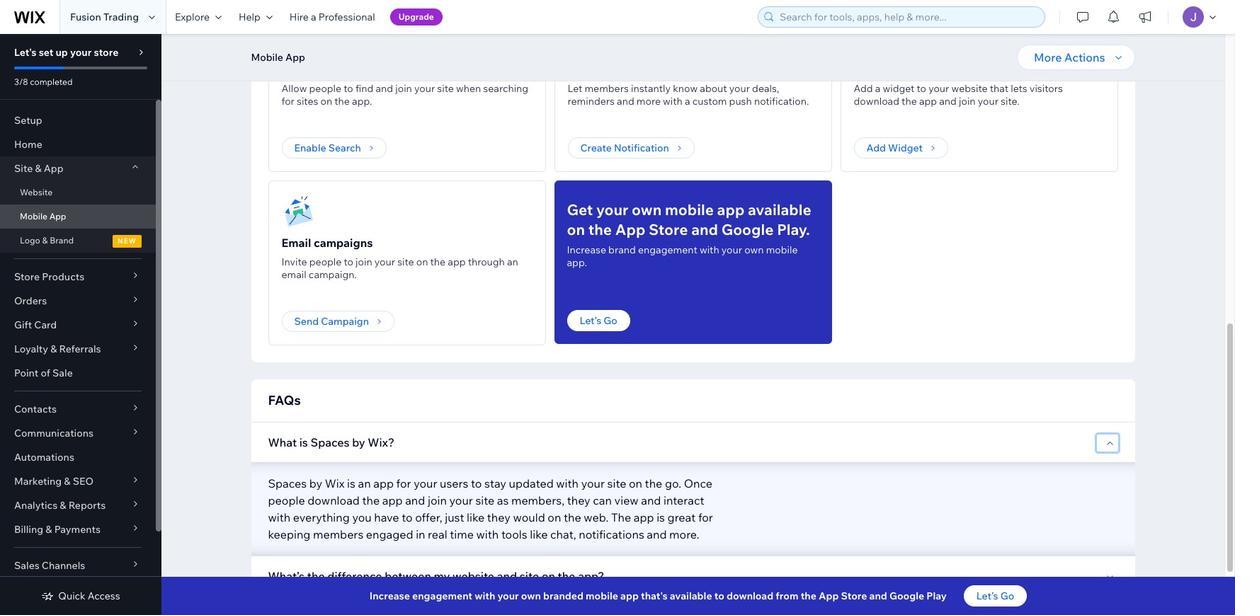 Task type: locate. For each thing, give the bounding box(es) containing it.
app
[[285, 51, 305, 64], [971, 62, 994, 76], [44, 162, 63, 175], [49, 211, 66, 222], [615, 220, 645, 239], [819, 590, 839, 603]]

a left custom
[[685, 95, 690, 108]]

communications
[[14, 427, 94, 440]]

0 horizontal spatial members
[[313, 528, 364, 542]]

& inside popup button
[[46, 523, 52, 536]]

real
[[428, 528, 447, 542]]

allow
[[282, 82, 307, 95]]

widget up lets
[[997, 62, 1035, 76]]

mobile app link
[[0, 205, 156, 229]]

engagement down my at the bottom of the page
[[412, 590, 472, 603]]

to down download the mobile app widget heading
[[917, 82, 926, 95]]

0 vertical spatial go
[[604, 314, 617, 327]]

mobile inside 'mobile app' link
[[20, 211, 47, 222]]

mobile up allow
[[251, 51, 283, 64]]

the right download
[[911, 62, 929, 76]]

& up website
[[35, 162, 42, 175]]

1 vertical spatial by
[[309, 477, 322, 491]]

1 vertical spatial spaces
[[268, 477, 307, 491]]

1 horizontal spatial an
[[507, 256, 518, 268]]

0 vertical spatial engagement
[[638, 244, 697, 256]]

spaces
[[311, 436, 350, 450], [268, 477, 307, 491]]

to left stay
[[471, 477, 482, 491]]

hire a professional
[[290, 11, 375, 23]]

0 horizontal spatial store
[[14, 271, 40, 283]]

the up branded on the left
[[558, 569, 575, 584]]

0 horizontal spatial mobile
[[586, 590, 618, 603]]

to right the 'that's'
[[714, 590, 724, 603]]

they down 'as'
[[487, 511, 510, 525]]

members inside spaces by wix is an app for your users to stay updated with your site on the go. once people download the app and join your site as members, they can view and interact with everything you have to offer, just like they would on the web. the app is great for keeping members engaged in real time with tools like chat, notifications and more.
[[313, 528, 364, 542]]

app inside download the mobile app widget add a widget to your website that lets visitors download the app and join your site.
[[919, 95, 937, 108]]

0 vertical spatial they
[[567, 494, 590, 508]]

app inside 'email campaigns invite people to join your site on the app through an email campaign.'
[[448, 256, 466, 268]]

0 horizontal spatial download
[[308, 494, 360, 508]]

1 vertical spatial own
[[744, 244, 764, 256]]

store products
[[14, 271, 84, 283]]

site for search
[[282, 62, 303, 76]]

1 horizontal spatial google
[[890, 590, 924, 603]]

notification.
[[754, 95, 809, 108]]

0 vertical spatial let's go
[[580, 314, 617, 327]]

join inside download the mobile app widget add a widget to your website that lets visitors download the app and join your site.
[[959, 95, 976, 108]]

members down everything
[[313, 528, 364, 542]]

website inside download the mobile app widget add a widget to your website that lets visitors download the app and join your site.
[[951, 82, 988, 95]]

quick access button
[[41, 590, 120, 603]]

download down wix
[[308, 494, 360, 508]]

app. inside site search allow people to find and join your site when searching for sites on the app.
[[352, 95, 372, 108]]

mobile app inside button
[[251, 51, 305, 64]]

0 horizontal spatial by
[[309, 477, 322, 491]]

increase down between
[[370, 590, 410, 603]]

the inside 'email campaigns invite people to join your site on the app through an email campaign.'
[[430, 256, 446, 268]]

between
[[385, 569, 431, 584]]

people down email campaigns heading
[[309, 256, 342, 268]]

and inside let members instantly know about your deals, reminders and more with a custom push notification.
[[617, 95, 634, 108]]

join inside 'email campaigns invite people to join your site on the app through an email campaign.'
[[356, 256, 372, 268]]

join up offer,
[[428, 494, 447, 508]]

0 horizontal spatial spaces
[[268, 477, 307, 491]]

sites
[[297, 95, 318, 108]]

by left wix
[[309, 477, 322, 491]]

0 horizontal spatial they
[[487, 511, 510, 525]]

mobile for 'mobile app' link
[[20, 211, 47, 222]]

2 horizontal spatial store
[[841, 590, 867, 603]]

billing & payments button
[[0, 518, 156, 542]]

mobile app for 'mobile app' link
[[20, 211, 66, 222]]

download left from
[[727, 590, 774, 603]]

1 horizontal spatial website
[[951, 82, 988, 95]]

for inside site search allow people to find and join your site when searching for sites on the app.
[[282, 95, 295, 108]]

1 vertical spatial increase
[[370, 590, 410, 603]]

referrals
[[59, 343, 101, 356]]

great
[[668, 511, 696, 525]]

1 vertical spatial website
[[453, 569, 494, 584]]

store
[[649, 220, 688, 239], [14, 271, 40, 283], [841, 590, 867, 603]]

app inside button
[[285, 51, 305, 64]]

0 vertical spatial store
[[649, 220, 688, 239]]

the up you
[[362, 494, 380, 508]]

available up play.
[[748, 200, 811, 219]]

add down download
[[854, 82, 873, 95]]

0 vertical spatial available
[[748, 200, 811, 219]]

sales channels
[[14, 560, 85, 572]]

people down the search
[[309, 82, 341, 95]]

0 vertical spatial by
[[352, 436, 365, 450]]

for
[[282, 95, 295, 108], [396, 477, 411, 491], [698, 511, 713, 525]]

would
[[513, 511, 545, 525]]

app. inside "get your own mobile app available on the app store and google play. increase brand engagement with your own mobile app."
[[567, 256, 587, 269]]

is left the great
[[657, 511, 665, 525]]

orders button
[[0, 289, 156, 313]]

2 horizontal spatial download
[[854, 95, 899, 108]]

1 vertical spatial people
[[309, 256, 342, 268]]

0 vertical spatial increase
[[567, 244, 606, 256]]

to down campaigns
[[344, 256, 353, 268]]

and inside "get your own mobile app available on the app store and google play. increase brand engagement with your own mobile app."
[[691, 220, 718, 239]]

an right through
[[507, 256, 518, 268]]

widget down download
[[883, 82, 915, 95]]

0 horizontal spatial google
[[721, 220, 774, 239]]

& inside "dropdown button"
[[35, 162, 42, 175]]

1 vertical spatial app.
[[567, 256, 587, 269]]

1 vertical spatial mobile
[[766, 244, 798, 256]]

new
[[118, 237, 137, 246]]

sale
[[52, 367, 73, 380]]

explore
[[175, 11, 210, 23]]

a right hire
[[311, 11, 316, 23]]

offer,
[[415, 511, 442, 525]]

updated
[[509, 477, 554, 491]]

1 vertical spatial an
[[358, 477, 371, 491]]

reminders
[[568, 95, 615, 108]]

access
[[88, 590, 120, 603]]

to left "find"
[[344, 82, 353, 95]]

0 vertical spatial an
[[507, 256, 518, 268]]

& for site
[[35, 162, 42, 175]]

1 vertical spatial like
[[530, 528, 548, 542]]

site
[[282, 62, 303, 76], [14, 162, 33, 175]]

visitors
[[1030, 82, 1063, 95]]

0 vertical spatial is
[[299, 436, 308, 450]]

email campaigns heading
[[282, 234, 373, 251]]

an inside 'email campaigns invite people to join your site on the app through an email campaign.'
[[507, 256, 518, 268]]

0 horizontal spatial site
[[14, 162, 33, 175]]

0 horizontal spatial mobile
[[20, 211, 47, 222]]

your inside sidebar element
[[70, 46, 92, 59]]

1 horizontal spatial site
[[282, 62, 303, 76]]

0 horizontal spatial an
[[358, 477, 371, 491]]

0 horizontal spatial mobile app
[[20, 211, 66, 222]]

engagement right brand
[[638, 244, 697, 256]]

tools
[[501, 528, 527, 542]]

orders
[[14, 295, 47, 307]]

0 horizontal spatial own
[[521, 590, 541, 603]]

0 vertical spatial google
[[721, 220, 774, 239]]

add
[[854, 82, 873, 95], [867, 142, 886, 154]]

by
[[352, 436, 365, 450], [309, 477, 322, 491]]

billing & payments
[[14, 523, 101, 536]]

0 horizontal spatial like
[[467, 511, 485, 525]]

1 vertical spatial add
[[867, 142, 886, 154]]

they left can
[[567, 494, 590, 508]]

0 vertical spatial like
[[467, 511, 485, 525]]

by left 'wix?'
[[352, 436, 365, 450]]

enable search
[[294, 142, 361, 154]]

2 vertical spatial is
[[657, 511, 665, 525]]

1 vertical spatial let's go button
[[964, 586, 1027, 607]]

searching
[[483, 82, 528, 95]]

google
[[721, 220, 774, 239], [890, 590, 924, 603]]

increase left brand
[[567, 244, 606, 256]]

members inside let members instantly know about your deals, reminders and more with a custom push notification.
[[585, 82, 629, 95]]

& right "loyalty"
[[50, 343, 57, 356]]

help
[[239, 11, 261, 23]]

create notification button
[[568, 137, 695, 159]]

0 vertical spatial let's
[[580, 314, 601, 327]]

a down download
[[875, 82, 881, 95]]

logo
[[20, 235, 40, 246]]

add left "widget"
[[867, 142, 886, 154]]

the down get
[[588, 220, 612, 239]]

& left seo
[[64, 475, 71, 488]]

people inside site search allow people to find and join your site when searching for sites on the app.
[[309, 82, 341, 95]]

&
[[35, 162, 42, 175], [42, 235, 48, 246], [50, 343, 57, 356], [64, 475, 71, 488], [60, 499, 66, 512], [46, 523, 52, 536]]

app. up search
[[352, 95, 372, 108]]

widget
[[997, 62, 1035, 76], [883, 82, 915, 95]]

app inside download the mobile app widget add a widget to your website that lets visitors download the app and join your site.
[[971, 62, 994, 76]]

mobile app for mobile app button
[[251, 51, 305, 64]]

& for analytics
[[60, 499, 66, 512]]

the
[[911, 62, 929, 76], [334, 95, 350, 108], [902, 95, 917, 108], [588, 220, 612, 239], [430, 256, 446, 268], [645, 477, 662, 491], [362, 494, 380, 508], [564, 511, 581, 525], [307, 569, 325, 584], [558, 569, 575, 584], [801, 590, 816, 603]]

mobile inside mobile app button
[[251, 51, 283, 64]]

join down campaigns
[[356, 256, 372, 268]]

go.
[[665, 477, 681, 491]]

google left play.
[[721, 220, 774, 239]]

your inside site search allow people to find and join your site when searching for sites on the app.
[[414, 82, 435, 95]]

like right just
[[467, 511, 485, 525]]

the right from
[[801, 590, 816, 603]]

they
[[567, 494, 590, 508], [487, 511, 510, 525]]

1 horizontal spatial available
[[748, 200, 811, 219]]

for right the great
[[698, 511, 713, 525]]

mobile app up allow
[[251, 51, 305, 64]]

join left that
[[959, 95, 976, 108]]

people up keeping
[[268, 494, 305, 508]]

spaces up wix
[[311, 436, 350, 450]]

app?
[[578, 569, 604, 584]]

mobile down website
[[20, 211, 47, 222]]

more.
[[669, 528, 699, 542]]

& for marketing
[[64, 475, 71, 488]]

like
[[467, 511, 485, 525], [530, 528, 548, 542]]

members,
[[511, 494, 565, 508]]

& left reports
[[60, 499, 66, 512]]

is right what
[[299, 436, 308, 450]]

website right my at the bottom of the page
[[453, 569, 494, 584]]

the left "find"
[[334, 95, 350, 108]]

professional
[[319, 11, 375, 23]]

on right sites
[[320, 95, 332, 108]]

download down download
[[854, 95, 899, 108]]

app
[[919, 95, 937, 108], [717, 200, 745, 219], [448, 256, 466, 268], [373, 477, 394, 491], [382, 494, 403, 508], [634, 511, 654, 525], [620, 590, 639, 603]]

spaces inside spaces by wix is an app for your users to stay updated with your site on the go. once people download the app and join your site as members, they can view and interact with everything you have to offer, just like they would on the web. the app is great for keeping members engaged in real time with tools like chat, notifications and more.
[[268, 477, 307, 491]]

1 horizontal spatial they
[[567, 494, 590, 508]]

people for campaigns
[[309, 256, 342, 268]]

site inside site search allow people to find and join your site when searching for sites on the app.
[[282, 62, 303, 76]]

custom
[[692, 95, 727, 108]]

0 horizontal spatial go
[[604, 314, 617, 327]]

for up have
[[396, 477, 411, 491]]

sales channels button
[[0, 554, 156, 578]]

2 vertical spatial mobile
[[586, 590, 618, 603]]

that
[[990, 82, 1009, 95]]

0 vertical spatial site
[[282, 62, 303, 76]]

2 horizontal spatial mobile
[[766, 244, 798, 256]]

mobile down search for tools, apps, help & more... field
[[931, 62, 969, 76]]

and inside site search allow people to find and join your site when searching for sites on the app.
[[376, 82, 393, 95]]

1 vertical spatial let's go
[[977, 590, 1014, 603]]

increase engagement with your own branded mobile app that's available to download from the app store and google play
[[370, 590, 947, 603]]

2 horizontal spatial mobile
[[931, 62, 969, 76]]

& for loyalty
[[50, 343, 57, 356]]

1 vertical spatial available
[[670, 590, 712, 603]]

your
[[70, 46, 92, 59], [414, 82, 435, 95], [729, 82, 750, 95], [929, 82, 949, 95], [978, 95, 999, 108], [596, 200, 628, 219], [722, 244, 742, 256], [375, 256, 395, 268], [414, 477, 437, 491], [581, 477, 605, 491], [449, 494, 473, 508], [497, 590, 519, 603]]

0 vertical spatial add
[[854, 82, 873, 95]]

about
[[700, 82, 727, 95]]

for left sites
[[282, 95, 295, 108]]

people inside 'email campaigns invite people to join your site on the app through an email campaign.'
[[309, 256, 342, 268]]

0 horizontal spatial widget
[[883, 82, 915, 95]]

email
[[282, 268, 306, 281]]

join right "find"
[[395, 82, 412, 95]]

site inside site search allow people to find and join your site when searching for sites on the app.
[[437, 82, 454, 95]]

app inside "get your own mobile app available on the app store and google play. increase brand engagement with your own mobile app."
[[717, 200, 745, 219]]

fusion
[[70, 11, 101, 23]]

1 horizontal spatial a
[[685, 95, 690, 108]]

loyalty
[[14, 343, 48, 356]]

0 vertical spatial for
[[282, 95, 295, 108]]

1 vertical spatial widget
[[883, 82, 915, 95]]

0 horizontal spatial let's
[[580, 314, 601, 327]]

members right let
[[585, 82, 629, 95]]

1 horizontal spatial engagement
[[638, 244, 697, 256]]

& for logo
[[42, 235, 48, 246]]

on up view
[[629, 477, 642, 491]]

let's go button
[[567, 310, 630, 331], [964, 586, 1027, 607]]

0 vertical spatial download
[[854, 95, 899, 108]]

0 horizontal spatial for
[[282, 95, 295, 108]]

website left that
[[951, 82, 988, 95]]

0 vertical spatial website
[[951, 82, 988, 95]]

1 vertical spatial they
[[487, 511, 510, 525]]

hire
[[290, 11, 309, 23]]

to right have
[[402, 511, 413, 525]]

the inside "get your own mobile app available on the app store and google play. increase brand engagement with your own mobile app."
[[588, 220, 612, 239]]

google left play at the bottom
[[890, 590, 924, 603]]

increase inside "get your own mobile app available on the app store and google play. increase brand engagement with your own mobile app."
[[567, 244, 606, 256]]

an right wix
[[358, 477, 371, 491]]

0 horizontal spatial engagement
[[412, 590, 472, 603]]

1 vertical spatial engagement
[[412, 590, 472, 603]]

available
[[748, 200, 811, 219], [670, 590, 712, 603]]

point
[[14, 367, 38, 380]]

engagement inside "get your own mobile app available on the app store and google play. increase brand engagement with your own mobile app."
[[638, 244, 697, 256]]

& inside popup button
[[64, 475, 71, 488]]

app inside "dropdown button"
[[44, 162, 63, 175]]

on left through
[[416, 256, 428, 268]]

1 vertical spatial download
[[308, 494, 360, 508]]

notification
[[614, 142, 669, 154]]

mobile app inside sidebar element
[[20, 211, 66, 222]]

0 vertical spatial widget
[[997, 62, 1035, 76]]

& inside dropdown button
[[60, 499, 66, 512]]

increase
[[567, 244, 606, 256], [370, 590, 410, 603]]

1 vertical spatial members
[[313, 528, 364, 542]]

1 horizontal spatial app.
[[567, 256, 587, 269]]

download the mobile app widget heading
[[854, 61, 1035, 78]]

1 horizontal spatial members
[[585, 82, 629, 95]]

1 horizontal spatial download
[[727, 590, 774, 603]]

engaged
[[366, 528, 413, 542]]

0 horizontal spatial website
[[453, 569, 494, 584]]

spaces down what
[[268, 477, 307, 491]]

find
[[355, 82, 373, 95]]

1 horizontal spatial own
[[632, 200, 662, 219]]

mobile app up logo & brand
[[20, 211, 66, 222]]

site down the home
[[14, 162, 33, 175]]

the left through
[[430, 256, 446, 268]]

& right billing
[[46, 523, 52, 536]]

1 horizontal spatial like
[[530, 528, 548, 542]]

1 horizontal spatial go
[[1001, 590, 1014, 603]]

& inside dropdown button
[[50, 343, 57, 356]]

through
[[468, 256, 505, 268]]

0 vertical spatial app.
[[352, 95, 372, 108]]

app. left brand
[[567, 256, 587, 269]]

let's go
[[580, 314, 617, 327], [977, 590, 1014, 603]]

users
[[440, 477, 468, 491]]

1 horizontal spatial let's go button
[[964, 586, 1027, 607]]

site inside "dropdown button"
[[14, 162, 33, 175]]

to inside site search allow people to find and join your site when searching for sites on the app.
[[344, 82, 353, 95]]

0 vertical spatial let's go button
[[567, 310, 630, 331]]

is right wix
[[347, 477, 355, 491]]

on down get
[[567, 220, 585, 239]]

add inside "button"
[[867, 142, 886, 154]]

2 horizontal spatial own
[[744, 244, 764, 256]]

available right the 'that's'
[[670, 590, 712, 603]]

like down the would at the bottom left of page
[[530, 528, 548, 542]]

& right logo
[[42, 235, 48, 246]]

when
[[456, 82, 481, 95]]

site up allow
[[282, 62, 303, 76]]



Task type: describe. For each thing, give the bounding box(es) containing it.
the right what's
[[307, 569, 325, 584]]

marketing
[[14, 475, 62, 488]]

add inside download the mobile app widget add a widget to your website that lets visitors download the app and join your site.
[[854, 82, 873, 95]]

with inside "get your own mobile app available on the app store and google play. increase brand engagement with your own mobile app."
[[700, 244, 719, 256]]

app inside "get your own mobile app available on the app store and google play. increase brand engagement with your own mobile app."
[[615, 220, 645, 239]]

can
[[593, 494, 612, 508]]

available inside "get your own mobile app available on the app store and google play. increase brand engagement with your own mobile app."
[[748, 200, 811, 219]]

1 horizontal spatial widget
[[997, 62, 1035, 76]]

an inside spaces by wix is an app for your users to stay updated with your site on the go. once people download the app and join your site as members, they can view and interact with everything you have to offer, just like they would on the web. the app is great for keeping members engaged in real time with tools like chat, notifications and more.
[[358, 477, 371, 491]]

website link
[[0, 181, 156, 205]]

analytics
[[14, 499, 57, 512]]

sidebar element
[[0, 34, 161, 615]]

website
[[20, 187, 53, 198]]

what
[[268, 436, 297, 450]]

play
[[927, 590, 947, 603]]

keeping
[[268, 528, 310, 542]]

time
[[450, 528, 474, 542]]

site for &
[[14, 162, 33, 175]]

card
[[34, 319, 57, 331]]

let's
[[14, 46, 37, 59]]

more
[[637, 95, 661, 108]]

help button
[[230, 0, 281, 34]]

gift card button
[[0, 313, 156, 337]]

add widget
[[867, 142, 923, 154]]

set
[[39, 46, 53, 59]]

the down download
[[902, 95, 917, 108]]

reports
[[68, 499, 106, 512]]

gift
[[14, 319, 32, 331]]

from
[[776, 590, 799, 603]]

on inside 'email campaigns invite people to join your site on the app through an email campaign.'
[[416, 256, 428, 268]]

store products button
[[0, 265, 156, 289]]

have
[[374, 511, 399, 525]]

completed
[[30, 76, 73, 87]]

get your own mobile app available on the app store and google play. increase brand engagement with your own mobile app.
[[567, 200, 811, 269]]

site & app button
[[0, 157, 156, 181]]

the inside site search allow people to find and join your site when searching for sites on the app.
[[334, 95, 350, 108]]

enable
[[294, 142, 326, 154]]

store inside "get your own mobile app available on the app store and google play. increase brand engagement with your own mobile app."
[[649, 220, 688, 239]]

brand
[[50, 235, 74, 246]]

what is spaces by wix?
[[268, 436, 395, 450]]

point of sale
[[14, 367, 73, 380]]

download inside download the mobile app widget add a widget to your website that lets visitors download the app and join your site.
[[854, 95, 899, 108]]

your inside let members instantly know about your deals, reminders and more with a custom push notification.
[[729, 82, 750, 95]]

& for billing
[[46, 523, 52, 536]]

more
[[1034, 50, 1062, 64]]

download inside spaces by wix is an app for your users to stay updated with your site on the go. once people download the app and join your site as members, they can view and interact with everything you have to offer, just like they would on the web. the app is great for keeping members engaged in real time with tools like chat, notifications and more.
[[308, 494, 360, 508]]

setup
[[14, 114, 42, 127]]

wix?
[[368, 436, 395, 450]]

join inside spaces by wix is an app for your users to stay updated with your site on the go. once people download the app and join your site as members, they can view and interact with everything you have to offer, just like they would on the web. the app is great for keeping members engaged in real time with tools like chat, notifications and more.
[[428, 494, 447, 508]]

the up the chat,
[[564, 511, 581, 525]]

2 vertical spatial store
[[841, 590, 867, 603]]

by inside spaces by wix is an app for your users to stay updated with your site on the go. once people download the app and join your site as members, they can view and interact with everything you have to offer, just like they would on the web. the app is great for keeping members engaged in real time with tools like chat, notifications and more.
[[309, 477, 322, 491]]

upgrade button
[[390, 8, 443, 25]]

web.
[[584, 511, 609, 525]]

mobile app button
[[244, 47, 312, 68]]

view
[[614, 494, 639, 508]]

download
[[854, 62, 908, 76]]

just
[[445, 511, 464, 525]]

1 horizontal spatial by
[[352, 436, 365, 450]]

site inside 'email campaigns invite people to join your site on the app through an email campaign.'
[[397, 256, 414, 268]]

0 horizontal spatial let's go button
[[567, 310, 630, 331]]

a inside let members instantly know about your deals, reminders and more with a custom push notification.
[[685, 95, 690, 108]]

1 horizontal spatial mobile
[[665, 200, 714, 219]]

people inside spaces by wix is an app for your users to stay updated with your site on the go. once people download the app and join your site as members, they can view and interact with everything you have to offer, just like they would on the web. the app is great for keeping members engaged in real time with tools like chat, notifications and more.
[[268, 494, 305, 508]]

the left go.
[[645, 477, 662, 491]]

difference
[[327, 569, 382, 584]]

on up the chat,
[[548, 511, 561, 525]]

push
[[729, 95, 752, 108]]

quick access
[[58, 590, 120, 603]]

brand
[[608, 244, 636, 256]]

marketing & seo button
[[0, 470, 156, 494]]

0 horizontal spatial is
[[299, 436, 308, 450]]

faqs
[[268, 392, 301, 409]]

1 horizontal spatial is
[[347, 477, 355, 491]]

spaces by wix is an app for your users to stay updated with your site on the go. once people download the app and join your site as members, they can view and interact with everything you have to offer, just like they would on the web. the app is great for keeping members engaged in real time with tools like chat, notifications and more.
[[268, 477, 713, 542]]

on up branded on the left
[[542, 569, 555, 584]]

2 vertical spatial own
[[521, 590, 541, 603]]

let members instantly know about your deals, reminders and more with a custom push notification.
[[568, 82, 809, 108]]

interact
[[664, 494, 704, 508]]

automations
[[14, 451, 74, 464]]

more actions button
[[1017, 45, 1135, 70]]

Search for tools, apps, help & more... field
[[776, 7, 1040, 27]]

once
[[684, 477, 712, 491]]

and inside download the mobile app widget add a widget to your website that lets visitors download the app and join your site.
[[939, 95, 957, 108]]

1 horizontal spatial spaces
[[311, 436, 350, 450]]

1 vertical spatial go
[[1001, 590, 1014, 603]]

add widget button
[[854, 137, 948, 159]]

on inside site search allow people to find and join your site when searching for sites on the app.
[[320, 95, 332, 108]]

notifications
[[579, 528, 644, 542]]

1 vertical spatial let's
[[977, 590, 998, 603]]

play.
[[777, 220, 810, 239]]

google inside "get your own mobile app available on the app store and google play. increase brand engagement with your own mobile app."
[[721, 220, 774, 239]]

mobile inside download the mobile app widget add a widget to your website that lets visitors download the app and join your site.
[[931, 62, 969, 76]]

wix
[[325, 477, 345, 491]]

sales
[[14, 560, 39, 572]]

stay
[[484, 477, 506, 491]]

2 horizontal spatial is
[[657, 511, 665, 525]]

create notification
[[580, 142, 669, 154]]

join inside site search allow people to find and join your site when searching for sites on the app.
[[395, 82, 412, 95]]

1 vertical spatial google
[[890, 590, 924, 603]]

more actions
[[1034, 50, 1105, 64]]

1 horizontal spatial let's go
[[977, 590, 1014, 603]]

deals,
[[752, 82, 779, 95]]

send
[[294, 315, 319, 328]]

3/8 completed
[[14, 76, 73, 87]]

store inside "popup button"
[[14, 271, 40, 283]]

you
[[352, 511, 372, 525]]

people for search
[[309, 82, 341, 95]]

0 horizontal spatial a
[[311, 11, 316, 23]]

gift card
[[14, 319, 57, 331]]

mobile for mobile app button
[[251, 51, 283, 64]]

your inside 'email campaigns invite people to join your site on the app through an email campaign.'
[[375, 256, 395, 268]]

to inside 'email campaigns invite people to join your site on the app through an email campaign.'
[[344, 256, 353, 268]]

2 vertical spatial for
[[698, 511, 713, 525]]

channels
[[42, 560, 85, 572]]

0 horizontal spatial let's go
[[580, 314, 617, 327]]

setup link
[[0, 108, 156, 132]]

trading
[[103, 11, 139, 23]]

0 horizontal spatial available
[[670, 590, 712, 603]]

enable search button
[[282, 137, 387, 159]]

actions
[[1065, 50, 1105, 64]]

email campaigns invite people to join your site on the app through an email campaign.
[[282, 236, 518, 281]]

2 vertical spatial download
[[727, 590, 774, 603]]

with inside let members instantly know about your deals, reminders and more with a custom push notification.
[[663, 95, 683, 108]]

my
[[434, 569, 450, 584]]

to inside download the mobile app widget add a widget to your website that lets visitors download the app and join your site.
[[917, 82, 926, 95]]

everything
[[293, 511, 350, 525]]

a inside download the mobile app widget add a widget to your website that lets visitors download the app and join your site.
[[875, 82, 881, 95]]

on inside "get your own mobile app available on the app store and google play. increase brand engagement with your own mobile app."
[[567, 220, 585, 239]]

0 vertical spatial own
[[632, 200, 662, 219]]

hire a professional link
[[281, 0, 384, 34]]

site & app
[[14, 162, 63, 175]]

chat,
[[550, 528, 576, 542]]

1 horizontal spatial for
[[396, 477, 411, 491]]

campaign
[[321, 315, 369, 328]]

payments
[[54, 523, 101, 536]]

search
[[306, 62, 342, 76]]

site search heading
[[282, 61, 342, 78]]

search
[[328, 142, 361, 154]]

widget
[[888, 142, 923, 154]]

instantly
[[631, 82, 671, 95]]

let
[[568, 82, 582, 95]]

the
[[611, 511, 631, 525]]



Task type: vqa. For each thing, say whether or not it's contained in the screenshot.
Text
no



